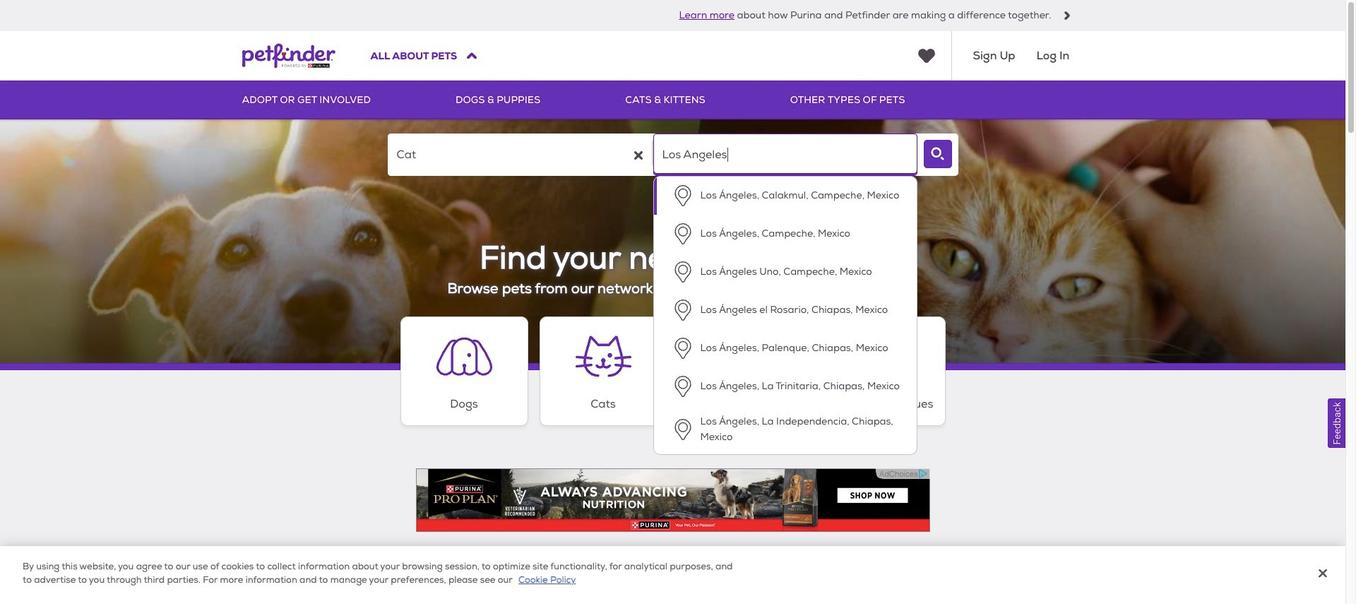 Task type: vqa. For each thing, say whether or not it's contained in the screenshot.
Privacy alert dialog
yes



Task type: describe. For each thing, give the bounding box(es) containing it.
primary element
[[242, 81, 1104, 119]]

advertisement element
[[416, 468, 930, 532]]



Task type: locate. For each thing, give the bounding box(es) containing it.
privacy alert dialog
[[0, 546, 1346, 604]]

petfinder logo image
[[242, 31, 335, 81]]

location search suggestions list box
[[653, 176, 918, 455]]

Search Terrier, Kitten, etc. text field
[[388, 134, 652, 176]]

Enter City, State, or ZIP text field
[[653, 134, 918, 176]]

9c2b2 image
[[1063, 11, 1072, 20]]



